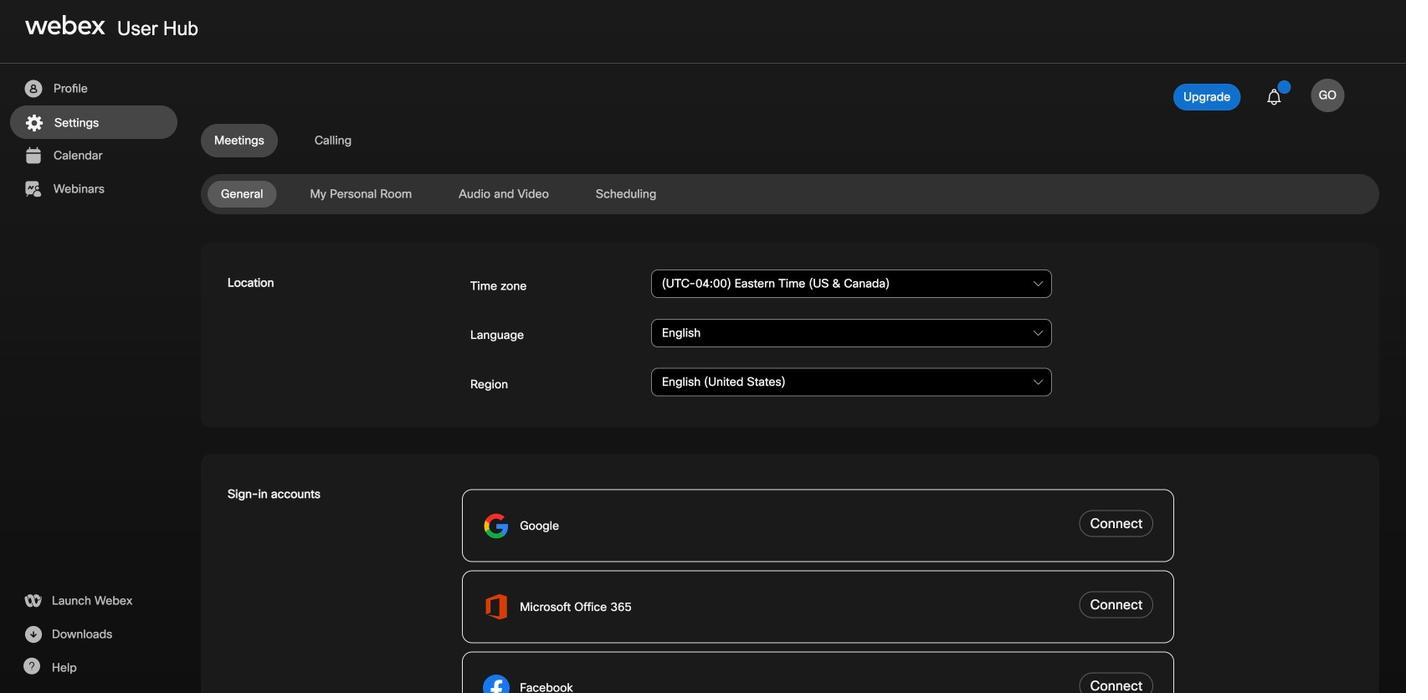 Task type: locate. For each thing, give the bounding box(es) containing it.
1 vertical spatial tab list
[[201, 181, 1380, 208]]

0 vertical spatial tab list
[[201, 124, 1380, 157]]

mds people circle_filled image
[[23, 79, 44, 99]]

tab list
[[201, 124, 1380, 157], [201, 181, 1380, 208]]

mds content download_filled image
[[23, 624, 44, 645]]

2 tab list from the top
[[201, 181, 1380, 208]]



Task type: vqa. For each thing, say whether or not it's contained in the screenshot.
mds webex helix filled icon
yes



Task type: describe. For each thing, give the bounding box(es) containing it.
mds webex helix filled image
[[23, 591, 43, 611]]

1 tab list from the top
[[201, 124, 1380, 157]]

mds webinar_filled image
[[23, 179, 44, 199]]

cisco webex image
[[25, 15, 105, 35]]

mds meetings_filled image
[[23, 146, 44, 166]]

ng help active image
[[23, 658, 40, 675]]

mds settings_filled image
[[23, 113, 44, 133]]



